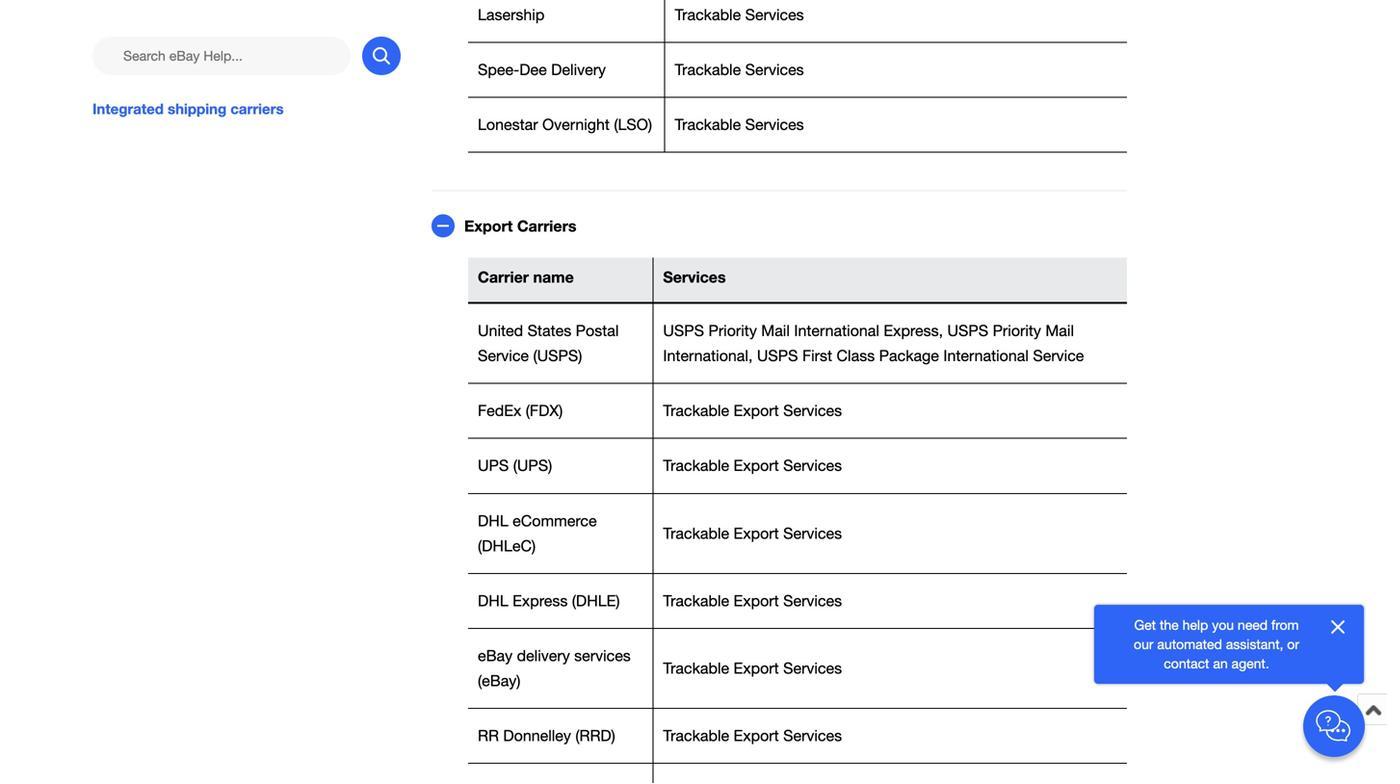 Task type: vqa. For each thing, say whether or not it's contained in the screenshot.


Task type: locate. For each thing, give the bounding box(es) containing it.
automated
[[1157, 636, 1222, 652]]

0 vertical spatial trackable services
[[675, 6, 804, 24]]

(rrd)
[[575, 727, 615, 745]]

united
[[478, 322, 523, 339]]

3 trackable services from the top
[[675, 116, 804, 134]]

0 horizontal spatial mail
[[761, 322, 790, 339]]

3 trackable export services from the top
[[663, 524, 842, 542]]

0 horizontal spatial service
[[478, 347, 529, 365]]

1 horizontal spatial international
[[943, 347, 1029, 365]]

get
[[1134, 617, 1156, 633]]

(ebay)
[[478, 672, 521, 690]]

help
[[1182, 617, 1208, 633]]

export
[[464, 217, 513, 235], [734, 402, 779, 420], [734, 457, 779, 475], [734, 524, 779, 542], [734, 592, 779, 610], [734, 659, 779, 677], [734, 727, 779, 745]]

trackable for dhl express (dhle)
[[663, 592, 729, 610]]

0 vertical spatial dhl
[[478, 512, 508, 530]]

(fdx)
[[526, 402, 563, 420]]

usps priority mail international express, usps priority mail international, usps first class package international service
[[663, 322, 1084, 365]]

spee-dee delivery
[[478, 61, 606, 79]]

trackable services
[[675, 6, 804, 24], [675, 61, 804, 79], [675, 116, 804, 134]]

export for rr donnelley (rrd)
[[734, 727, 779, 745]]

4 trackable export services from the top
[[663, 592, 842, 610]]

2 trackable export services from the top
[[663, 457, 842, 475]]

2 horizontal spatial usps
[[947, 322, 988, 339]]

carriers
[[230, 100, 284, 118]]

states
[[527, 322, 571, 339]]

delivery
[[551, 61, 606, 79]]

trackable for dhl ecommerce (dhlec)
[[663, 524, 729, 542]]

trackable services for delivery
[[675, 61, 804, 79]]

export for dhl express (dhle)
[[734, 592, 779, 610]]

2 trackable services from the top
[[675, 61, 804, 79]]

1 vertical spatial trackable services
[[675, 61, 804, 79]]

carrier
[[478, 268, 529, 286]]

services
[[745, 6, 804, 24], [745, 61, 804, 79], [745, 116, 804, 134], [663, 268, 726, 286], [783, 402, 842, 420], [783, 457, 842, 475], [783, 524, 842, 542], [783, 592, 842, 610], [783, 659, 842, 677], [783, 727, 842, 745]]

or
[[1287, 636, 1299, 652]]

trackable export services for dhl ecommerce (dhlec)
[[663, 524, 842, 542]]

need
[[1238, 617, 1268, 633]]

integrated shipping carriers
[[92, 100, 284, 118]]

usps up 'international,'
[[663, 322, 704, 339]]

our
[[1134, 636, 1153, 652]]

service inside usps priority mail international express, usps priority mail international, usps first class package international service
[[1033, 347, 1084, 365]]

2 service from the left
[[1033, 347, 1084, 365]]

1 horizontal spatial priority
[[993, 322, 1041, 339]]

trackable services for (lso)
[[675, 116, 804, 134]]

express
[[513, 592, 568, 610]]

export for dhl ecommerce (dhlec)
[[734, 524, 779, 542]]

2 dhl from the top
[[478, 592, 508, 610]]

priority
[[708, 322, 757, 339], [993, 322, 1041, 339]]

trackable
[[675, 6, 741, 24], [675, 61, 741, 79], [675, 116, 741, 134], [663, 402, 729, 420], [663, 457, 729, 475], [663, 524, 729, 542], [663, 592, 729, 610], [663, 659, 729, 677], [663, 727, 729, 745]]

trackable export services
[[663, 402, 842, 420], [663, 457, 842, 475], [663, 524, 842, 542], [663, 592, 842, 610], [663, 659, 842, 677], [663, 727, 842, 745]]

international up class
[[794, 322, 879, 339]]

0 horizontal spatial priority
[[708, 322, 757, 339]]

(ups)
[[513, 457, 552, 475]]

trackable export services for ups (ups)
[[663, 457, 842, 475]]

lonestar
[[478, 116, 538, 134]]

service
[[478, 347, 529, 365], [1033, 347, 1084, 365]]

usps
[[663, 322, 704, 339], [947, 322, 988, 339], [757, 347, 798, 365]]

mail
[[761, 322, 790, 339], [1045, 322, 1074, 339]]

ups
[[478, 457, 509, 475]]

(usps)
[[533, 347, 582, 365]]

dhl left "express"
[[478, 592, 508, 610]]

6 trackable export services from the top
[[663, 727, 842, 745]]

usps left first
[[757, 347, 798, 365]]

delivery
[[517, 647, 570, 665]]

overnight
[[542, 116, 610, 134]]

1 mail from the left
[[761, 322, 790, 339]]

5 trackable export services from the top
[[663, 659, 842, 677]]

from
[[1271, 617, 1299, 633]]

1 horizontal spatial service
[[1033, 347, 1084, 365]]

export for ups (ups)
[[734, 457, 779, 475]]

an
[[1213, 655, 1228, 671]]

dhl up (dhlec)
[[478, 512, 508, 530]]

export inside dropdown button
[[464, 217, 513, 235]]

trackable for lonestar overnight (lso)
[[675, 116, 741, 134]]

usps right express, at the top right
[[947, 322, 988, 339]]

ecommerce
[[513, 512, 597, 530]]

you
[[1212, 617, 1234, 633]]

2 vertical spatial trackable services
[[675, 116, 804, 134]]

integrated
[[92, 100, 164, 118]]

1 dhl from the top
[[478, 512, 508, 530]]

1 horizontal spatial mail
[[1045, 322, 1074, 339]]

trackable export services for dhl express (dhle)
[[663, 592, 842, 610]]

0 vertical spatial international
[[794, 322, 879, 339]]

1 trackable export services from the top
[[663, 402, 842, 420]]

(dhle)
[[572, 592, 620, 610]]

international
[[794, 322, 879, 339], [943, 347, 1029, 365]]

1 service from the left
[[478, 347, 529, 365]]

dhl ecommerce (dhlec)
[[478, 512, 597, 555]]

1 trackable services from the top
[[675, 6, 804, 24]]

service inside united states postal service (usps)
[[478, 347, 529, 365]]

carrier name
[[478, 268, 574, 286]]

integrated shipping carriers link
[[92, 98, 401, 119]]

ebay delivery services (ebay)
[[478, 647, 631, 690]]

international right package
[[943, 347, 1029, 365]]

trackable export services for fedex (fdx)
[[663, 402, 842, 420]]

1 vertical spatial dhl
[[478, 592, 508, 610]]

spee-
[[478, 61, 519, 79]]

dhl inside dhl ecommerce (dhlec)
[[478, 512, 508, 530]]

dhl for dhl ecommerce (dhlec)
[[478, 512, 508, 530]]

dhl
[[478, 512, 508, 530], [478, 592, 508, 610]]



Task type: describe. For each thing, give the bounding box(es) containing it.
trackable export services for rr donnelley (rrd)
[[663, 727, 842, 745]]

export carriers
[[464, 217, 576, 235]]

lasership
[[478, 6, 545, 24]]

contact
[[1164, 655, 1209, 671]]

0 horizontal spatial international
[[794, 322, 879, 339]]

united states postal service (usps)
[[478, 322, 619, 365]]

0 horizontal spatial usps
[[663, 322, 704, 339]]

trackable for spee-dee delivery
[[675, 61, 741, 79]]

fedex (fdx)
[[478, 402, 563, 420]]

1 priority from the left
[[708, 322, 757, 339]]

(lso)
[[614, 116, 652, 134]]

ups (ups)
[[478, 457, 552, 475]]

package
[[879, 347, 939, 365]]

dee
[[519, 61, 547, 79]]

class
[[837, 347, 875, 365]]

export for ebay delivery services (ebay)
[[734, 659, 779, 677]]

Search eBay Help... text field
[[92, 37, 351, 75]]

trackable export services for ebay delivery services (ebay)
[[663, 659, 842, 677]]

1 horizontal spatial usps
[[757, 347, 798, 365]]

first
[[802, 347, 832, 365]]

express,
[[884, 322, 943, 339]]

international,
[[663, 347, 753, 365]]

agent.
[[1231, 655, 1269, 671]]

get the help you need from our automated assistant, or contact an agent. tooltip
[[1125, 615, 1308, 673]]

get the help you need from our automated assistant, or contact an agent.
[[1134, 617, 1299, 671]]

assistant,
[[1226, 636, 1283, 652]]

the
[[1160, 617, 1179, 633]]

donnelley
[[503, 727, 571, 745]]

dhl for dhl express (dhle)
[[478, 592, 508, 610]]

2 mail from the left
[[1045, 322, 1074, 339]]

export carriers button
[[432, 214, 1127, 239]]

trackable for lasership
[[675, 6, 741, 24]]

carriers
[[517, 217, 576, 235]]

rr
[[478, 727, 499, 745]]

rr donnelley (rrd)
[[478, 727, 615, 745]]

trackable for rr donnelley (rrd)
[[663, 727, 729, 745]]

ebay
[[478, 647, 513, 665]]

2 priority from the left
[[993, 322, 1041, 339]]

(dhlec)
[[478, 537, 536, 555]]

services
[[574, 647, 631, 665]]

lonestar overnight (lso)
[[478, 116, 652, 134]]

fedex
[[478, 402, 521, 420]]

trackable for ebay delivery services (ebay)
[[663, 659, 729, 677]]

postal
[[576, 322, 619, 339]]

trackable for fedex (fdx)
[[663, 402, 729, 420]]

1 vertical spatial international
[[943, 347, 1029, 365]]

trackable for ups (ups)
[[663, 457, 729, 475]]

dhl express (dhle)
[[478, 592, 620, 610]]

name
[[533, 268, 574, 286]]

export for fedex (fdx)
[[734, 402, 779, 420]]

shipping
[[168, 100, 226, 118]]



